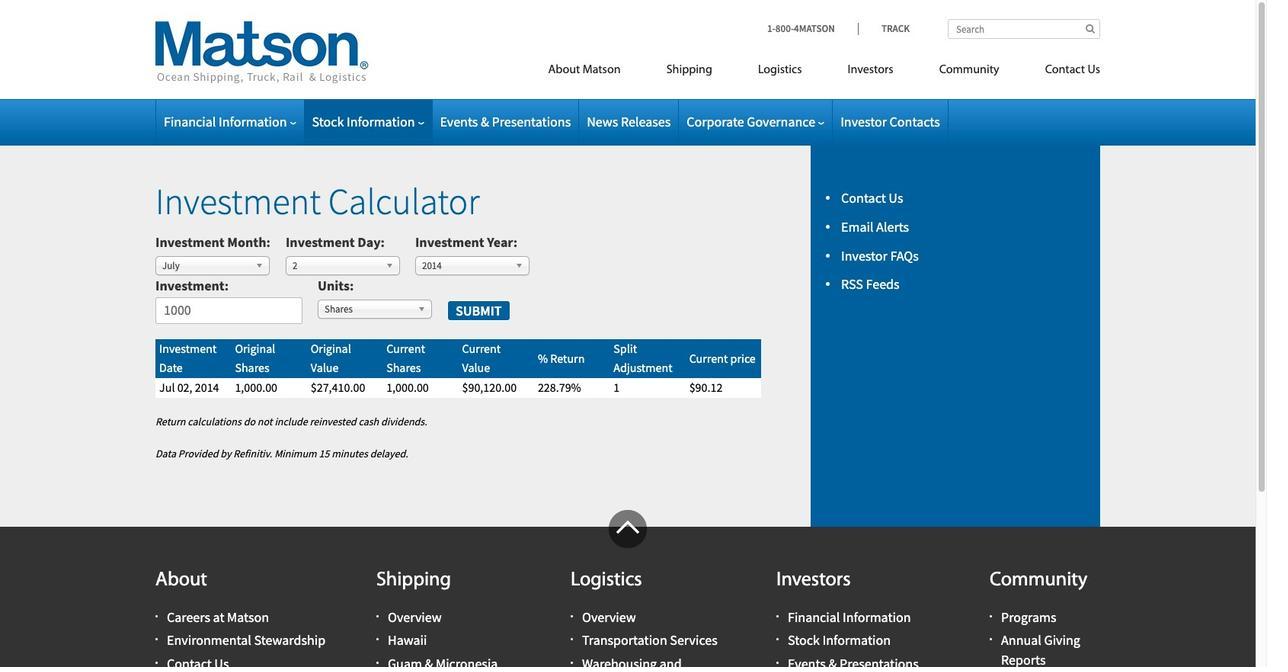 Task type: vqa. For each thing, say whether or not it's contained in the screenshot.
Conference
no



Task type: describe. For each thing, give the bounding box(es) containing it.
contact inside top menu navigation
[[1046, 64, 1086, 76]]

overview for shipping
[[388, 608, 442, 626]]

price
[[731, 350, 756, 366]]

events & presentations
[[440, 113, 571, 130]]

careers at matson link
[[167, 608, 269, 626]]

about matson link
[[526, 56, 644, 88]]

investment for investment calculator
[[156, 178, 321, 224]]

overview hawaii
[[388, 608, 442, 649]]

0 horizontal spatial contact
[[842, 189, 886, 207]]

financial information
[[164, 113, 287, 130]]

shipping link
[[644, 56, 736, 88]]

value for current value
[[462, 360, 490, 375]]

programs
[[1002, 608, 1057, 626]]

1 horizontal spatial return
[[551, 350, 585, 366]]

overview link for logistics
[[582, 608, 636, 626]]

2014 inside 2014 'link'
[[422, 259, 442, 272]]

1 horizontal spatial stock information link
[[788, 631, 891, 649]]

july
[[162, 259, 180, 272]]

stock inside financial information stock information
[[788, 631, 820, 649]]

provided
[[178, 447, 218, 460]]

&
[[481, 113, 489, 130]]

current price
[[690, 350, 756, 366]]

july link
[[156, 256, 270, 275]]

investor contacts link
[[841, 113, 940, 130]]

investment year
[[415, 233, 514, 250]]

stock information
[[312, 113, 415, 130]]

information for stock information
[[347, 113, 415, 130]]

shares link
[[318, 300, 432, 319]]

original shares
[[235, 341, 275, 375]]

include
[[275, 414, 308, 428]]

02,
[[177, 380, 193, 395]]

day
[[358, 233, 381, 250]]

programs link
[[1002, 608, 1057, 626]]

at
[[213, 608, 224, 626]]

15
[[319, 447, 330, 460]]

investor for investor faqs
[[842, 247, 888, 264]]

data
[[156, 447, 176, 460]]

reinvested
[[310, 414, 356, 428]]

0 vertical spatial stock information link
[[312, 113, 424, 130]]

investors link
[[825, 56, 917, 88]]

environmental stewardship link
[[167, 631, 326, 649]]

dividends.
[[381, 414, 427, 428]]

1-800-4matson link
[[768, 22, 858, 35]]

news
[[587, 113, 618, 130]]

1 vertical spatial return
[[156, 414, 186, 428]]

track
[[882, 22, 910, 35]]

about for about
[[156, 570, 207, 591]]

financial information link for stock information link to the top
[[164, 113, 296, 130]]

by
[[220, 447, 231, 460]]

%
[[538, 350, 548, 366]]

Search search field
[[948, 19, 1101, 39]]

events & presentations link
[[440, 113, 571, 130]]

environmental
[[167, 631, 251, 649]]

financial information stock information
[[788, 608, 911, 649]]

corporate
[[687, 113, 745, 130]]

$90.12
[[690, 380, 723, 395]]

date
[[159, 360, 183, 375]]

logistics inside top menu navigation
[[758, 64, 802, 76]]

reports
[[1002, 651, 1046, 667]]

programs annual giving reports
[[1002, 608, 1081, 667]]

careers at matson environmental stewardship
[[167, 608, 326, 649]]

news releases
[[587, 113, 671, 130]]

transportation
[[582, 631, 668, 649]]

units
[[318, 277, 350, 294]]

matson image
[[156, 21, 369, 84]]

logistics link
[[736, 56, 825, 88]]

community link
[[917, 56, 1023, 88]]

us inside top menu navigation
[[1088, 64, 1101, 76]]

current for value
[[462, 341, 501, 356]]

1 vertical spatial 2014
[[195, 380, 219, 395]]

1 horizontal spatial contact us link
[[1023, 56, 1101, 88]]

1 vertical spatial contact us link
[[842, 189, 904, 207]]

about matson
[[549, 64, 621, 76]]

financial for financial information
[[164, 113, 216, 130]]

matson inside top menu navigation
[[583, 64, 621, 76]]

hawaii link
[[388, 631, 427, 649]]

services
[[670, 631, 718, 649]]

annual
[[1002, 631, 1042, 649]]

rss
[[842, 275, 864, 293]]

investment for investment
[[156, 277, 225, 294]]

minimum
[[275, 447, 317, 460]]

minutes
[[332, 447, 368, 460]]

giving
[[1045, 631, 1081, 649]]

information for financial information
[[219, 113, 287, 130]]

cash
[[359, 414, 379, 428]]

governance
[[747, 113, 816, 130]]

investment for investment date
[[159, 341, 217, 356]]



Task type: locate. For each thing, give the bounding box(es) containing it.
1 vertical spatial shipping
[[377, 570, 451, 591]]

2014
[[422, 259, 442, 272], [195, 380, 219, 395]]

2
[[293, 259, 298, 272]]

0 horizontal spatial stock
[[312, 113, 344, 130]]

1 horizontal spatial about
[[549, 64, 580, 76]]

us up alerts
[[889, 189, 904, 207]]

current up $90.12
[[690, 350, 728, 366]]

0 horizontal spatial us
[[889, 189, 904, 207]]

1 horizontal spatial contact us
[[1046, 64, 1101, 76]]

community down search search field
[[940, 64, 1000, 76]]

logistics
[[758, 64, 802, 76], [571, 570, 642, 591]]

1 vertical spatial us
[[889, 189, 904, 207]]

about up presentations
[[549, 64, 580, 76]]

2 link
[[286, 256, 400, 275]]

annual giving reports link
[[1002, 631, 1081, 667]]

1 vertical spatial logistics
[[571, 570, 642, 591]]

0 horizontal spatial logistics
[[571, 570, 642, 591]]

community inside top menu navigation
[[940, 64, 1000, 76]]

value inside current value
[[462, 360, 490, 375]]

about
[[549, 64, 580, 76], [156, 570, 207, 591]]

community up programs at the bottom right of the page
[[990, 570, 1088, 591]]

1 vertical spatial stock information link
[[788, 631, 891, 649]]

financial information link for stock information link to the right
[[788, 608, 911, 626]]

0 horizontal spatial overview
[[388, 608, 442, 626]]

contact us down the search image
[[1046, 64, 1101, 76]]

shipping up corporate
[[667, 64, 713, 76]]

financial inside financial information stock information
[[788, 608, 840, 626]]

2 original from the left
[[311, 341, 351, 356]]

0 vertical spatial 2014
[[422, 259, 442, 272]]

email alerts link
[[842, 218, 910, 235]]

return calculations do not include reinvested cash dividends.
[[156, 414, 427, 428]]

0 horizontal spatial 1,000.00
[[235, 380, 278, 395]]

investment date
[[159, 341, 217, 375]]

0 vertical spatial financial information link
[[164, 113, 296, 130]]

0 horizontal spatial overview link
[[388, 608, 442, 626]]

1 horizontal spatial value
[[462, 360, 490, 375]]

1 vertical spatial contact us
[[842, 189, 904, 207]]

1 horizontal spatial 1,000.00
[[387, 380, 429, 395]]

contacts
[[890, 113, 940, 130]]

overview link
[[388, 608, 442, 626], [582, 608, 636, 626]]

investor down investors link
[[841, 113, 887, 130]]

logistics down back to top image
[[571, 570, 642, 591]]

search image
[[1086, 24, 1095, 34]]

1 horizontal spatial shares
[[325, 303, 353, 316]]

return up data
[[156, 414, 186, 428]]

1,000.00
[[235, 380, 278, 395], [387, 380, 429, 395]]

1 horizontal spatial current
[[462, 341, 501, 356]]

hawaii
[[388, 631, 427, 649]]

2 horizontal spatial current
[[690, 350, 728, 366]]

financial for financial information stock information
[[788, 608, 840, 626]]

split
[[614, 341, 637, 356]]

0 horizontal spatial current
[[387, 341, 425, 356]]

delayed.
[[370, 447, 408, 460]]

0 horizontal spatial contact us
[[842, 189, 904, 207]]

2 overview link from the left
[[582, 608, 636, 626]]

0 vertical spatial stock
[[312, 113, 344, 130]]

email alerts
[[842, 218, 910, 235]]

0 vertical spatial investor
[[841, 113, 887, 130]]

investment for investment month
[[156, 233, 225, 250]]

$90,120.00
[[462, 380, 517, 395]]

1 overview link from the left
[[388, 608, 442, 626]]

2014 down 'investment year'
[[422, 259, 442, 272]]

data provided by refinitiv. minimum 15 minutes delayed.
[[156, 447, 408, 460]]

investor up rss feeds
[[842, 247, 888, 264]]

1 horizontal spatial logistics
[[758, 64, 802, 76]]

not
[[258, 414, 273, 428]]

0 horizontal spatial shipping
[[377, 570, 451, 591]]

investment up month
[[156, 178, 321, 224]]

shares inside original shares
[[235, 360, 270, 375]]

None search field
[[948, 19, 1101, 39]]

email
[[842, 218, 874, 235]]

refinitiv.
[[233, 447, 272, 460]]

0 vertical spatial us
[[1088, 64, 1101, 76]]

0 horizontal spatial financial information link
[[164, 113, 296, 130]]

investment down july
[[156, 277, 225, 294]]

1 vertical spatial financial information link
[[788, 608, 911, 626]]

0 vertical spatial matson
[[583, 64, 621, 76]]

current down shares link
[[387, 341, 425, 356]]

do
[[244, 414, 255, 428]]

investment month
[[156, 233, 266, 250]]

1 original from the left
[[235, 341, 275, 356]]

jul
[[159, 380, 175, 395]]

us
[[1088, 64, 1101, 76], [889, 189, 904, 207]]

financial
[[164, 113, 216, 130], [788, 608, 840, 626]]

financial information link
[[164, 113, 296, 130], [788, 608, 911, 626]]

1 vertical spatial investor
[[842, 247, 888, 264]]

1 horizontal spatial financial information link
[[788, 608, 911, 626]]

contact us
[[1046, 64, 1101, 76], [842, 189, 904, 207]]

1 overview from the left
[[388, 608, 442, 626]]

investment calculator
[[156, 178, 480, 224]]

2014 link
[[415, 256, 530, 275]]

shares up the dividends.
[[387, 360, 421, 375]]

overview link up transportation
[[582, 608, 636, 626]]

investment day
[[286, 233, 381, 250]]

1 horizontal spatial shipping
[[667, 64, 713, 76]]

1 horizontal spatial original
[[311, 341, 351, 356]]

footer containing about
[[0, 510, 1256, 667]]

2 1,000.00 from the left
[[387, 380, 429, 395]]

contact
[[1046, 64, 1086, 76], [842, 189, 886, 207]]

investors
[[848, 64, 894, 76], [777, 570, 851, 591]]

footer
[[0, 510, 1256, 667]]

value inside original value
[[311, 360, 339, 375]]

overview link for shipping
[[388, 608, 442, 626]]

split adjustment
[[614, 341, 673, 375]]

investor faqs link
[[842, 247, 919, 264]]

transportation services link
[[582, 631, 718, 649]]

original value
[[311, 341, 351, 375]]

shares for original shares
[[235, 360, 270, 375]]

investors up financial information stock information
[[777, 570, 851, 591]]

None submit
[[447, 300, 510, 321]]

0 horizontal spatial 2014
[[195, 380, 219, 395]]

top menu navigation
[[480, 56, 1101, 88]]

investment up july
[[156, 233, 225, 250]]

shipping up the overview hawaii
[[377, 570, 451, 591]]

1 vertical spatial about
[[156, 570, 207, 591]]

investment for investment day
[[286, 233, 355, 250]]

contact us link
[[1023, 56, 1101, 88], [842, 189, 904, 207]]

corporate governance
[[687, 113, 816, 130]]

rss feeds
[[842, 275, 900, 293]]

stock information link
[[312, 113, 424, 130], [788, 631, 891, 649]]

1-
[[768, 22, 776, 35]]

shipping inside footer
[[377, 570, 451, 591]]

current shares
[[387, 341, 425, 375]]

0 vertical spatial contact
[[1046, 64, 1086, 76]]

us down the search image
[[1088, 64, 1101, 76]]

investment up 'date'
[[159, 341, 217, 356]]

matson
[[583, 64, 621, 76], [227, 608, 269, 626]]

investors inside investors link
[[848, 64, 894, 76]]

overview up transportation
[[582, 608, 636, 626]]

1 horizontal spatial overview link
[[582, 608, 636, 626]]

2 horizontal spatial shares
[[387, 360, 421, 375]]

faqs
[[891, 247, 919, 264]]

0 vertical spatial contact us
[[1046, 64, 1101, 76]]

matson up environmental stewardship 'link'
[[227, 608, 269, 626]]

stewardship
[[254, 631, 326, 649]]

0 horizontal spatial shares
[[235, 360, 270, 375]]

investment up 2 link
[[286, 233, 355, 250]]

1 horizontal spatial us
[[1088, 64, 1101, 76]]

about for about matson
[[549, 64, 580, 76]]

contact us inside contact us link
[[1046, 64, 1101, 76]]

investor for investor contacts
[[841, 113, 887, 130]]

1 vertical spatial community
[[990, 570, 1088, 591]]

current for shares
[[387, 341, 425, 356]]

overview up the hawaii
[[388, 608, 442, 626]]

investment for investment year
[[415, 233, 485, 250]]

matson up news
[[583, 64, 621, 76]]

1 vertical spatial stock
[[788, 631, 820, 649]]

0 horizontal spatial matson
[[227, 608, 269, 626]]

contact us link down the search image
[[1023, 56, 1101, 88]]

2 overview from the left
[[582, 608, 636, 626]]

jul 02, 2014
[[159, 380, 219, 395]]

1 value from the left
[[311, 360, 339, 375]]

Investment number field
[[156, 297, 303, 324]]

0 vertical spatial community
[[940, 64, 1000, 76]]

contact up email
[[842, 189, 886, 207]]

original down "investment" "number field"
[[235, 341, 275, 356]]

2 value from the left
[[462, 360, 490, 375]]

228.79%
[[538, 380, 581, 395]]

feeds
[[866, 275, 900, 293]]

$27,410.00
[[311, 380, 365, 395]]

2014 right 02, at the bottom of the page
[[195, 380, 219, 395]]

corporate governance link
[[687, 113, 825, 130]]

1 1,000.00 from the left
[[235, 380, 278, 395]]

overview link up the hawaii
[[388, 608, 442, 626]]

1 horizontal spatial stock
[[788, 631, 820, 649]]

0 horizontal spatial about
[[156, 570, 207, 591]]

matson inside careers at matson environmental stewardship
[[227, 608, 269, 626]]

1 vertical spatial financial
[[788, 608, 840, 626]]

investors down track link
[[848, 64, 894, 76]]

value up $90,120.00 on the bottom left of the page
[[462, 360, 490, 375]]

contact us link up email alerts
[[842, 189, 904, 207]]

calculations
[[188, 414, 242, 428]]

1,000.00 down original shares
[[235, 380, 278, 395]]

month
[[227, 233, 266, 250]]

shares up do
[[235, 360, 270, 375]]

contact down search search field
[[1046, 64, 1086, 76]]

1 horizontal spatial 2014
[[422, 259, 442, 272]]

current for price
[[690, 350, 728, 366]]

original for value
[[311, 341, 351, 356]]

overview inside overview transportation services
[[582, 608, 636, 626]]

4matson
[[794, 22, 835, 35]]

shares inside shares link
[[325, 303, 353, 316]]

overview for logistics
[[582, 608, 636, 626]]

back to top image
[[609, 510, 647, 548]]

about inside footer
[[156, 570, 207, 591]]

current value
[[462, 341, 501, 375]]

1 horizontal spatial overview
[[582, 608, 636, 626]]

value up $27,410.00
[[311, 360, 339, 375]]

shares down "units"
[[325, 303, 353, 316]]

value for original value
[[311, 360, 339, 375]]

0 vertical spatial financial
[[164, 113, 216, 130]]

logistics inside footer
[[571, 570, 642, 591]]

overview
[[388, 608, 442, 626], [582, 608, 636, 626]]

careers
[[167, 608, 210, 626]]

0 horizontal spatial stock information link
[[312, 113, 424, 130]]

overview transportation services
[[582, 608, 718, 649]]

0 vertical spatial logistics
[[758, 64, 802, 76]]

0 vertical spatial investors
[[848, 64, 894, 76]]

information for financial information stock information
[[843, 608, 911, 626]]

0 vertical spatial return
[[551, 350, 585, 366]]

0 horizontal spatial return
[[156, 414, 186, 428]]

shares inside current shares
[[387, 360, 421, 375]]

investment up 2014 'link'
[[415, 233, 485, 250]]

% return
[[538, 350, 585, 366]]

shipping inside shipping link
[[667, 64, 713, 76]]

0 horizontal spatial value
[[311, 360, 339, 375]]

1,000.00 down current shares
[[387, 380, 429, 395]]

0 horizontal spatial financial
[[164, 113, 216, 130]]

original for shares
[[235, 341, 275, 356]]

current
[[387, 341, 425, 356], [462, 341, 501, 356], [690, 350, 728, 366]]

1 horizontal spatial contact
[[1046, 64, 1086, 76]]

investor faqs
[[842, 247, 919, 264]]

0 vertical spatial about
[[549, 64, 580, 76]]

0 horizontal spatial contact us link
[[842, 189, 904, 207]]

800-
[[776, 22, 794, 35]]

0 vertical spatial contact us link
[[1023, 56, 1101, 88]]

return right %
[[551, 350, 585, 366]]

current up $90,120.00 on the bottom left of the page
[[462, 341, 501, 356]]

shares for current shares
[[387, 360, 421, 375]]

1 vertical spatial contact
[[842, 189, 886, 207]]

original up $27,410.00
[[311, 341, 351, 356]]

1 horizontal spatial matson
[[583, 64, 621, 76]]

shipping
[[667, 64, 713, 76], [377, 570, 451, 591]]

0 horizontal spatial original
[[235, 341, 275, 356]]

events
[[440, 113, 478, 130]]

about inside top menu navigation
[[549, 64, 580, 76]]

logistics down 800-
[[758, 64, 802, 76]]

about up careers
[[156, 570, 207, 591]]

1 vertical spatial matson
[[227, 608, 269, 626]]

1 vertical spatial investors
[[777, 570, 851, 591]]

return
[[551, 350, 585, 366], [156, 414, 186, 428]]

0 vertical spatial shipping
[[667, 64, 713, 76]]

news releases link
[[587, 113, 671, 130]]

contact us up email alerts
[[842, 189, 904, 207]]

1
[[614, 380, 620, 395]]

1 horizontal spatial financial
[[788, 608, 840, 626]]

adjustment
[[614, 360, 673, 375]]

1-800-4matson
[[768, 22, 835, 35]]



